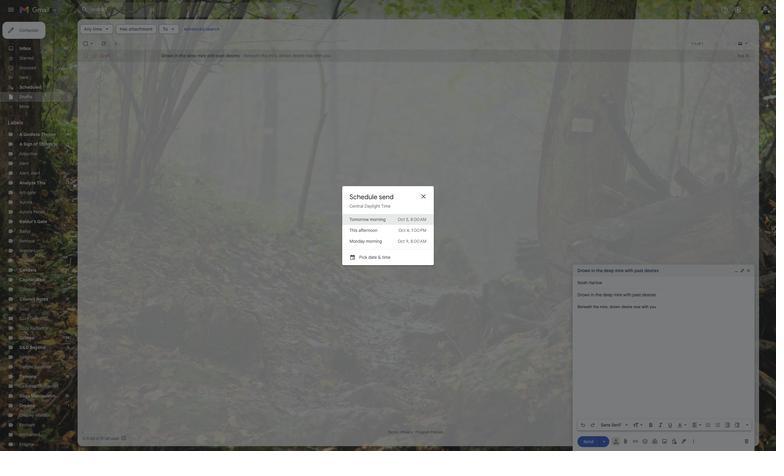 Task type: locate. For each thing, give the bounding box(es) containing it.
1 aurora from the top
[[19, 200, 32, 205]]

oct left "9,"
[[398, 239, 405, 244]]

2 vertical spatial cozy
[[19, 326, 29, 331]]

· right terms link
[[399, 431, 400, 435]]

8:00 am right 5,
[[411, 217, 427, 222]]

0 horizontal spatial with
[[207, 53, 215, 59]]

dogs manipulating time link
[[19, 394, 69, 399]]

2 · from the left
[[414, 431, 415, 435]]

labels
[[8, 120, 23, 126]]

0 vertical spatial alert
[[19, 161, 29, 166]]

· right privacy
[[414, 431, 415, 435]]

8:00 am for oct 9, 8:00 am
[[411, 239, 427, 244]]

with
[[207, 53, 215, 59], [314, 53, 322, 59]]

petals
[[33, 210, 45, 215]]

of left 15 on the left bottom
[[96, 437, 99, 441]]

enigma link
[[19, 442, 34, 448]]

2 cozy from the top
[[19, 316, 29, 322]]

2 vertical spatial oct
[[398, 239, 405, 244]]

1 vertical spatial time
[[59, 394, 69, 399]]

more
[[19, 104, 29, 109]]

a left "godless"
[[19, 132, 22, 137]]

tab list
[[759, 19, 776, 430]]

oct for oct 9, 8:00 am
[[398, 239, 405, 244]]

25
[[65, 394, 69, 399]]

aurora for aurora link
[[19, 200, 32, 205]]

gate
[[37, 219, 47, 225]]

delight down delight link
[[19, 365, 33, 370]]

desire
[[292, 53, 304, 59]]

2 21 from the top
[[66, 297, 69, 302]]

1 horizontal spatial time
[[381, 204, 391, 209]]

terms · privacy · program policies
[[388, 431, 443, 435]]

main content
[[78, 19, 759, 447]]

1 cozy from the top
[[19, 307, 29, 312]]

with right mire
[[207, 53, 215, 59]]

1 8:00 am from the top
[[411, 217, 427, 222]]

2 delight from the top
[[19, 365, 33, 370]]

of for 15
[[96, 437, 99, 441]]

1 vertical spatial 8:00 am
[[411, 239, 427, 244]]

0 horizontal spatial alert
[[19, 161, 29, 166]]

analyze this
[[19, 180, 46, 186]]

0 vertical spatial this
[[37, 180, 46, 186]]

3 menu item from the top
[[342, 236, 434, 247]]

0 vertical spatial 8:00 am
[[411, 217, 427, 222]]

row
[[78, 50, 754, 62]]

more button
[[0, 102, 73, 112]]

breeze lush
[[19, 248, 43, 254]]

footer
[[78, 430, 754, 442]]

8:00 am right "9,"
[[411, 239, 427, 244]]

1 horizontal spatial gb
[[105, 437, 110, 441]]

policies
[[431, 431, 443, 435]]

cozy radiance link
[[19, 326, 48, 331]]

labels heading
[[8, 120, 64, 126]]

menu containing tomorrow morning
[[342, 214, 434, 265]]

3 cozy from the top
[[19, 326, 29, 331]]

alert, alert link
[[19, 171, 40, 176]]

4,
[[407, 228, 410, 233]]

analyze
[[19, 180, 36, 186]]

enchanted down enchant
[[19, 433, 40, 438]]

delight for delight link
[[19, 355, 33, 361]]

21 for council notes
[[66, 297, 69, 302]]

menu item
[[342, 214, 434, 225], [342, 225, 434, 236], [342, 236, 434, 247]]

adjective
[[19, 151, 37, 157]]

aurora petals
[[19, 210, 45, 215]]

0 vertical spatial of
[[33, 142, 38, 147]]

time right 'manipulating'
[[59, 394, 69, 399]]

1 vertical spatial delight
[[19, 365, 33, 370]]

main menu image
[[7, 6, 15, 13]]

1 vertical spatial aurora
[[19, 210, 32, 215]]

cozy dewdrop
[[19, 316, 48, 322]]

1 horizontal spatial this
[[350, 228, 358, 233]]

cozy down cozy "link"
[[19, 316, 29, 322]]

oct left 5,
[[398, 217, 405, 222]]

aurora down art-gate
[[19, 200, 32, 205]]

last
[[692, 431, 699, 435]]

delight down "d&d"
[[19, 355, 33, 361]]

a godless throne link
[[19, 132, 56, 137]]

drown in the deep mire with past desires - beneath the mire, drown desire now with you
[[161, 53, 330, 59]]

1 vertical spatial cozy
[[19, 316, 29, 322]]

menu item containing tomorrow morning
[[342, 214, 434, 225]]

menu item up pick date & time 'menu item'
[[342, 236, 434, 247]]

schedule send
[[350, 193, 394, 201]]

alert up analyze this link
[[31, 171, 40, 176]]

tomorrow morning
[[350, 217, 386, 222]]

1 vertical spatial this
[[350, 228, 358, 233]]

dewdrop up the radiance
[[30, 316, 48, 322]]

1 vertical spatial alert
[[31, 171, 40, 176]]

throne
[[41, 132, 56, 137]]

this up monday
[[350, 228, 358, 233]]

sign
[[23, 142, 32, 147]]

0 horizontal spatial ·
[[399, 431, 400, 435]]

dewdrop
[[30, 316, 48, 322], [19, 384, 37, 390]]

0 vertical spatial morning
[[370, 217, 386, 222]]

enchanted up 'manipulating'
[[38, 384, 59, 390]]

cozy up crimes link
[[19, 326, 29, 331]]

art-
[[19, 190, 27, 196]]

footer containing terms
[[78, 430, 754, 442]]

council notes link
[[19, 297, 48, 302]]

2 menu item from the top
[[342, 225, 434, 236]]

the right in
[[179, 53, 186, 59]]

a sign of things to come link
[[19, 142, 71, 147]]

5,
[[406, 217, 410, 222]]

time down send
[[381, 204, 391, 209]]

daylight
[[365, 204, 380, 209]]

gb right 0.15
[[90, 437, 95, 441]]

2 a from the top
[[19, 142, 22, 147]]

2 aurora from the top
[[19, 210, 32, 215]]

1 vertical spatial oct
[[399, 228, 406, 233]]

None search field
[[78, 2, 296, 17]]

enigma
[[19, 442, 34, 448]]

0 vertical spatial aurora
[[19, 200, 32, 205]]

0 vertical spatial enchanted
[[38, 384, 59, 390]]

aurora down aurora link
[[19, 210, 32, 215]]

2 with from the left
[[314, 53, 322, 59]]

this right the analyze
[[37, 180, 46, 186]]

1 menu item from the top
[[342, 214, 434, 225]]

0 vertical spatial cozy
[[19, 307, 29, 312]]

aurora
[[19, 200, 32, 205], [19, 210, 32, 215]]

dewdrop down demons link
[[19, 384, 37, 390]]

come
[[59, 142, 71, 147]]

1 horizontal spatial of
[[96, 437, 99, 441]]

cozy for cozy "link"
[[19, 307, 29, 312]]

alert up alert,
[[19, 161, 29, 166]]

1 horizontal spatial with
[[314, 53, 322, 59]]

morning down afternoon
[[366, 239, 382, 244]]

1 a from the top
[[19, 132, 22, 137]]

2
[[67, 85, 69, 89]]

1 for a sign of things to come
[[68, 142, 69, 146]]

0 vertical spatial time
[[381, 204, 391, 209]]

&
[[378, 255, 381, 260]]

1 delight from the top
[[19, 355, 33, 361]]

row containing draft
[[78, 50, 754, 62]]

a left the sign on the left top of page
[[19, 142, 22, 147]]

gb right 15 on the left bottom
[[105, 437, 110, 441]]

of right the sign on the left top of page
[[33, 142, 38, 147]]

0 vertical spatial a
[[19, 132, 22, 137]]

1 horizontal spatial the
[[261, 53, 268, 59]]

2 the from the left
[[261, 53, 268, 59]]

0 vertical spatial oct
[[398, 217, 405, 222]]

hours
[[732, 431, 742, 435]]

delight sunshine link
[[19, 365, 52, 370]]

with left you
[[314, 53, 322, 59]]

send
[[379, 193, 394, 201]]

council notes
[[19, 297, 48, 302]]

1 horizontal spatial alert
[[31, 171, 40, 176]]

2 8:00 am from the top
[[411, 239, 427, 244]]

a godless throne
[[19, 132, 56, 137]]

d&d
[[19, 345, 29, 351]]

has attachment
[[120, 26, 153, 32]]

1 for drafts
[[68, 95, 69, 99]]

time inside schedule send dialog
[[381, 204, 391, 209]]

1 for capital idea
[[68, 278, 69, 282]]

deep
[[187, 53, 197, 59]]

collapse
[[19, 287, 36, 293]]

0 horizontal spatial the
[[179, 53, 186, 59]]

menu item down daylight
[[342, 214, 434, 225]]

art-gate link
[[19, 190, 36, 196]]

enchanted link
[[19, 433, 40, 438]]

schedule send dialog
[[342, 186, 434, 265]]

pick
[[359, 255, 367, 260]]

baldur's gate
[[19, 219, 47, 225]]

monday morning
[[350, 239, 382, 244]]

has
[[120, 26, 128, 32]]

1 vertical spatial morning
[[366, 239, 382, 244]]

morning
[[370, 217, 386, 222], [366, 239, 382, 244]]

beneath
[[244, 53, 260, 59]]

dogs
[[19, 394, 30, 399]]

follow link to manage storage image
[[121, 436, 127, 442]]

time inside labels navigation
[[59, 394, 69, 399]]

cozy dewdrop link
[[19, 316, 48, 322]]

terms link
[[388, 431, 398, 435]]

0 horizontal spatial of
[[33, 142, 38, 147]]

1 21 from the top
[[66, 268, 69, 273]]

baldur's
[[19, 219, 36, 225]]

0 horizontal spatial gb
[[90, 437, 95, 441]]

advanced search button
[[181, 24, 222, 35]]

advanced
[[184, 26, 205, 32]]

oct left 4,
[[399, 228, 406, 233]]

account
[[700, 431, 713, 435]]

menu item up "9,"
[[342, 225, 434, 236]]

of inside footer
[[96, 437, 99, 441]]

enchanted
[[38, 384, 59, 390], [19, 433, 40, 438]]

cozy down council at left bottom
[[19, 307, 29, 312]]

1 vertical spatial 21
[[66, 297, 69, 302]]

of inside labels navigation
[[33, 142, 38, 147]]

1:00 pm
[[411, 228, 427, 233]]

4
[[67, 132, 69, 137]]

breeze
[[19, 248, 33, 254]]

morning down daylight
[[370, 217, 386, 222]]

1 vertical spatial a
[[19, 142, 22, 147]]

0 vertical spatial delight
[[19, 355, 33, 361]]

1 horizontal spatial ·
[[414, 431, 415, 435]]

menu
[[342, 214, 434, 265]]

used
[[110, 437, 119, 441]]

you
[[323, 53, 330, 59]]

search
[[206, 26, 220, 32]]

0 horizontal spatial this
[[37, 180, 46, 186]]

0 vertical spatial 21
[[66, 268, 69, 273]]

schedule
[[350, 193, 377, 201]]

0 horizontal spatial time
[[59, 394, 69, 399]]

1 vertical spatial enchanted
[[19, 433, 40, 438]]

the left mire,
[[261, 53, 268, 59]]

1 vertical spatial of
[[96, 437, 99, 441]]

aurora link
[[19, 200, 32, 205]]



Task type: describe. For each thing, give the bounding box(es) containing it.
1 for dreams
[[68, 404, 69, 408]]

dewdrop enchanted link
[[19, 384, 59, 390]]

dreams
[[19, 404, 35, 409]]

9,
[[406, 239, 410, 244]]

betrayal link
[[19, 239, 35, 244]]

activity:
[[714, 431, 727, 435]]

oct for oct 4, 1:00 pm
[[399, 228, 406, 233]]

search mail image
[[79, 4, 90, 15]]

has attachment button
[[116, 24, 157, 34]]

manipulating
[[31, 394, 58, 399]]

drafts
[[19, 94, 32, 100]]

this inside labels navigation
[[37, 180, 46, 186]]

d&d beyond
[[19, 345, 46, 351]]

dogs manipulating time
[[19, 394, 69, 399]]

demons link
[[19, 374, 36, 380]]

crimes link
[[19, 336, 34, 341]]

enchant link
[[19, 423, 35, 428]]

-
[[241, 53, 243, 59]]

breeze lush link
[[19, 248, 43, 254]]

compose
[[19, 28, 38, 33]]

program policies link
[[416, 431, 443, 435]]

oct for oct 5, 8:00 am
[[398, 217, 405, 222]]

privacy
[[401, 431, 413, 435]]

pick date & time
[[359, 255, 391, 260]]

mire
[[198, 53, 206, 59]]

inbox
[[19, 46, 31, 51]]

capital idea link
[[19, 277, 44, 283]]

advanced search
[[184, 26, 220, 32]]

starred link
[[19, 55, 34, 61]]

1 the from the left
[[179, 53, 186, 59]]

alert, alert
[[19, 171, 40, 176]]

settings image
[[734, 6, 742, 13]]

2 gb from the left
[[105, 437, 110, 441]]

toggle split pane mode image
[[737, 41, 744, 47]]

gate
[[27, 190, 36, 196]]

dreamy
[[19, 413, 34, 419]]

crimes
[[19, 336, 34, 341]]

demons
[[19, 374, 36, 380]]

refresh image
[[101, 41, 107, 47]]

ballsy link
[[19, 229, 31, 234]]

main content containing has attachment
[[78, 19, 759, 447]]

afternoon
[[359, 228, 377, 233]]

1 with from the left
[[207, 53, 215, 59]]

oct 9, 8:00 am
[[398, 239, 427, 244]]

ballsy
[[19, 229, 31, 234]]

morning for monday morning
[[366, 239, 382, 244]]

a for a sign of things to come
[[19, 142, 22, 147]]

8:00 am for oct 5, 8:00 am
[[411, 217, 427, 222]]

date
[[368, 255, 377, 260]]

this afternoon
[[350, 228, 377, 233]]

0.15
[[82, 437, 89, 441]]

starred
[[19, 55, 34, 61]]

monday
[[350, 239, 365, 244]]

terms
[[388, 431, 398, 435]]

time for central daylight time
[[381, 204, 391, 209]]

brutality link
[[19, 258, 36, 264]]

scheduled
[[19, 85, 41, 90]]

1 for analyze this
[[68, 181, 69, 185]]

menu item containing this afternoon
[[342, 225, 434, 236]]

brutality
[[19, 258, 36, 264]]

cozy for cozy dewdrop
[[19, 316, 29, 322]]

30
[[745, 53, 750, 58]]

advanced search options image
[[281, 3, 294, 15]]

capital idea
[[19, 277, 44, 283]]

notes
[[36, 297, 48, 302]]

dreams link
[[19, 404, 35, 409]]

time for dogs manipulating time
[[59, 394, 69, 399]]

morning for tomorrow morning
[[370, 217, 386, 222]]

18
[[66, 375, 69, 379]]

central
[[350, 204, 364, 209]]

15
[[100, 437, 104, 441]]

row inside main content
[[78, 50, 754, 62]]

of for things
[[33, 142, 38, 147]]

mire,
[[269, 53, 278, 59]]

labels navigation
[[0, 19, 78, 452]]

clear search image
[[268, 3, 280, 15]]

17
[[728, 431, 731, 435]]

alert,
[[19, 171, 30, 176]]

dreamy wander
[[19, 413, 50, 419]]

dreamy wander link
[[19, 413, 50, 419]]

analyze this link
[[19, 180, 46, 186]]

godless
[[23, 132, 40, 137]]

capital
[[19, 277, 34, 283]]

menu item containing monday morning
[[342, 236, 434, 247]]

council
[[19, 297, 35, 302]]

this inside menu item
[[350, 228, 358, 233]]

now
[[305, 53, 313, 59]]

1 for baldur's gate
[[68, 220, 69, 224]]

pick date & time menu item
[[342, 249, 434, 265]]

cozy for cozy radiance
[[19, 326, 29, 331]]

1 · from the left
[[399, 431, 400, 435]]

central daylight time
[[350, 204, 391, 209]]

drafts link
[[19, 94, 32, 100]]

sent
[[19, 75, 28, 80]]

21 for candela
[[66, 268, 69, 273]]

art-gate
[[19, 190, 36, 196]]

baldur's gate link
[[19, 219, 47, 225]]

a for a godless throne
[[19, 132, 22, 137]]

alert link
[[19, 161, 29, 166]]

candela
[[19, 268, 36, 273]]

a sign of things to come
[[19, 142, 71, 147]]

schedule send heading
[[350, 193, 394, 201]]

aurora petals link
[[19, 210, 45, 215]]

aurora for aurora petals
[[19, 210, 32, 215]]

0 vertical spatial dewdrop
[[30, 316, 48, 322]]

candela link
[[19, 268, 36, 273]]

program
[[416, 431, 430, 435]]

privacy link
[[401, 431, 413, 435]]

drown
[[279, 53, 291, 59]]

3
[[67, 346, 69, 350]]

delight for delight sunshine
[[19, 365, 33, 370]]

1 gb from the left
[[90, 437, 95, 441]]

1 vertical spatial dewdrop
[[19, 384, 37, 390]]

footer inside main content
[[78, 430, 754, 442]]



Task type: vqa. For each thing, say whether or not it's contained in the screenshot.


